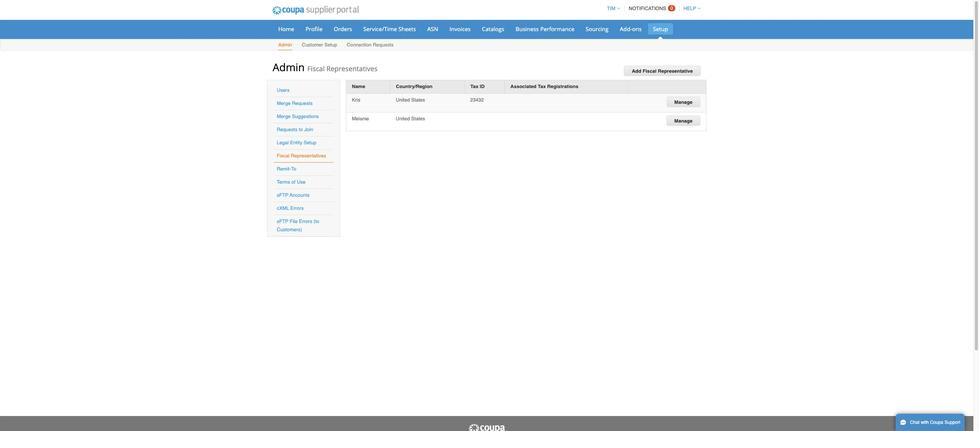 Task type: locate. For each thing, give the bounding box(es) containing it.
1 vertical spatial sftp
[[277, 219, 288, 225]]

1 vertical spatial united
[[396, 116, 410, 122]]

2 states from the top
[[411, 116, 425, 122]]

1 vertical spatial representatives
[[291, 153, 326, 159]]

0 horizontal spatial representatives
[[291, 153, 326, 159]]

terms of use
[[277, 180, 306, 185]]

remit-
[[277, 166, 291, 172]]

sftp inside 'sftp file errors (to customers)'
[[277, 219, 288, 225]]

coupa supplier portal image
[[267, 1, 364, 20], [468, 424, 506, 432]]

setup right customer in the left of the page
[[324, 42, 337, 48]]

merge requests
[[277, 101, 313, 106]]

asn link
[[423, 23, 443, 35]]

0 horizontal spatial coupa supplier portal image
[[267, 1, 364, 20]]

associated tax registrations
[[511, 84, 579, 89]]

business performance link
[[511, 23, 579, 35]]

fiscal right add
[[643, 68, 657, 74]]

catalogs link
[[477, 23, 509, 35]]

catalogs
[[482, 25, 504, 33]]

merge for merge suggestions
[[277, 114, 291, 119]]

2 horizontal spatial fiscal
[[643, 68, 657, 74]]

1 vertical spatial states
[[411, 116, 425, 122]]

1 vertical spatial setup
[[324, 42, 337, 48]]

fiscal
[[307, 64, 325, 73], [643, 68, 657, 74], [277, 153, 290, 159]]

profile
[[306, 25, 323, 33]]

sftp up cxml
[[277, 193, 288, 198]]

1 manage link from the top
[[667, 97, 701, 107]]

united
[[396, 97, 410, 103], [396, 116, 410, 122]]

chat with coupa support
[[910, 421, 961, 426]]

1 vertical spatial manage
[[675, 118, 693, 124]]

2 tax from the left
[[538, 84, 546, 89]]

requests left 'to'
[[277, 127, 297, 133]]

sftp file errors (to customers)
[[277, 219, 319, 233]]

to
[[299, 127, 303, 133]]

add fiscal representative link
[[624, 66, 701, 76]]

legal
[[277, 140, 289, 146]]

fiscal for add
[[643, 68, 657, 74]]

2 manage link from the top
[[667, 116, 701, 126]]

0 vertical spatial sftp
[[277, 193, 288, 198]]

terms
[[277, 180, 290, 185]]

admin link
[[278, 41, 293, 50]]

melanie
[[352, 116, 369, 122]]

manage for melanie
[[675, 118, 693, 124]]

business performance
[[516, 25, 575, 33]]

orders link
[[329, 23, 357, 35]]

sftp up customers)
[[277, 219, 288, 225]]

1 vertical spatial manage link
[[667, 116, 701, 126]]

customer setup link
[[302, 41, 338, 50]]

remit-to
[[277, 166, 296, 172]]

0 horizontal spatial tax
[[471, 84, 479, 89]]

0 vertical spatial merge
[[277, 101, 291, 106]]

2 sftp from the top
[[277, 219, 288, 225]]

1 manage from the top
[[675, 99, 693, 105]]

tax
[[471, 84, 479, 89], [538, 84, 546, 89]]

entity
[[290, 140, 302, 146]]

1 united from the top
[[396, 97, 410, 103]]

tax right the associated
[[538, 84, 546, 89]]

tim
[[607, 6, 616, 11]]

0 vertical spatial coupa supplier portal image
[[267, 1, 364, 20]]

admin
[[278, 42, 292, 48], [273, 60, 305, 74]]

23432
[[470, 97, 484, 103]]

2 merge from the top
[[277, 114, 291, 119]]

1 merge from the top
[[277, 101, 291, 106]]

errors down accounts
[[291, 206, 304, 211]]

0 vertical spatial admin
[[278, 42, 292, 48]]

0 horizontal spatial fiscal
[[277, 153, 290, 159]]

2 horizontal spatial setup
[[653, 25, 668, 33]]

to
[[291, 166, 296, 172]]

sourcing link
[[581, 23, 614, 35]]

merge for merge requests
[[277, 101, 291, 106]]

1 sftp from the top
[[277, 193, 288, 198]]

0 vertical spatial setup
[[653, 25, 668, 33]]

representatives up name
[[327, 64, 378, 73]]

home link
[[273, 23, 299, 35]]

1 vertical spatial coupa supplier portal image
[[468, 424, 506, 432]]

0 vertical spatial manage link
[[667, 97, 701, 107]]

users
[[277, 88, 290, 93]]

setup down join
[[304, 140, 316, 146]]

sftp
[[277, 193, 288, 198], [277, 219, 288, 225]]

1 horizontal spatial coupa supplier portal image
[[468, 424, 506, 432]]

0 vertical spatial requests
[[373, 42, 394, 48]]

manage link for melanie
[[667, 116, 701, 126]]

tim link
[[604, 6, 620, 11]]

merge suggestions
[[277, 114, 319, 119]]

asn
[[427, 25, 438, 33]]

0 vertical spatial states
[[411, 97, 425, 103]]

merge down merge requests link
[[277, 114, 291, 119]]

1 horizontal spatial fiscal
[[307, 64, 325, 73]]

0 vertical spatial representatives
[[327, 64, 378, 73]]

errors left (to
[[299, 219, 312, 225]]

requests up suggestions
[[292, 101, 313, 106]]

cxml
[[277, 206, 289, 211]]

coupa
[[930, 421, 944, 426]]

requests down service/time
[[373, 42, 394, 48]]

1 vertical spatial admin
[[273, 60, 305, 74]]

remit-to link
[[277, 166, 296, 172]]

sftp accounts
[[277, 193, 310, 198]]

2 vertical spatial requests
[[277, 127, 297, 133]]

fiscal inside add fiscal representative 'link'
[[643, 68, 657, 74]]

notifications
[[629, 6, 666, 11]]

1 horizontal spatial representatives
[[327, 64, 378, 73]]

sftp for sftp accounts
[[277, 193, 288, 198]]

use
[[297, 180, 306, 185]]

connection requests link
[[347, 41, 394, 50]]

united states
[[396, 97, 425, 103], [396, 116, 425, 122]]

manage
[[675, 99, 693, 105], [675, 118, 693, 124]]

states
[[411, 97, 425, 103], [411, 116, 425, 122]]

merge
[[277, 101, 291, 106], [277, 114, 291, 119]]

errors
[[291, 206, 304, 211], [299, 219, 312, 225]]

fiscal representatives link
[[277, 153, 326, 159]]

requests
[[373, 42, 394, 48], [292, 101, 313, 106], [277, 127, 297, 133]]

fiscal inside admin fiscal representatives
[[307, 64, 325, 73]]

representatives down legal entity setup in the left top of the page
[[291, 153, 326, 159]]

admin fiscal representatives
[[273, 60, 378, 74]]

0 horizontal spatial setup
[[304, 140, 316, 146]]

0 vertical spatial manage
[[675, 99, 693, 105]]

tax id
[[471, 84, 485, 89]]

1 vertical spatial errors
[[299, 219, 312, 225]]

setup inside customer setup 'link'
[[324, 42, 337, 48]]

requests for merge requests
[[292, 101, 313, 106]]

support
[[945, 421, 961, 426]]

0 vertical spatial united states
[[396, 97, 425, 103]]

united for kris
[[396, 97, 410, 103]]

setup
[[653, 25, 668, 33], [324, 42, 337, 48], [304, 140, 316, 146]]

navigation
[[604, 1, 701, 16]]

representatives inside admin fiscal representatives
[[327, 64, 378, 73]]

fiscal down legal
[[277, 153, 290, 159]]

2 united states from the top
[[396, 116, 425, 122]]

join
[[304, 127, 313, 133]]

admin down 'home' link at the left top
[[278, 42, 292, 48]]

0 vertical spatial united
[[396, 97, 410, 103]]

connection
[[347, 42, 372, 48]]

navigation containing notifications 0
[[604, 1, 701, 16]]

fiscal for admin
[[307, 64, 325, 73]]

1 tax from the left
[[471, 84, 479, 89]]

1 vertical spatial requests
[[292, 101, 313, 106]]

2 vertical spatial setup
[[304, 140, 316, 146]]

0
[[671, 5, 673, 11]]

sftp for sftp file errors (to customers)
[[277, 219, 288, 225]]

tax left id
[[471, 84, 479, 89]]

united states for kris
[[396, 97, 425, 103]]

fiscal down customer setup 'link'
[[307, 64, 325, 73]]

0 vertical spatial errors
[[291, 206, 304, 211]]

1 states from the top
[[411, 97, 425, 103]]

manage link
[[667, 97, 701, 107], [667, 116, 701, 126]]

manage for kris
[[675, 99, 693, 105]]

merge down users
[[277, 101, 291, 106]]

setup down notifications 0
[[653, 25, 668, 33]]

1 horizontal spatial setup
[[324, 42, 337, 48]]

fiscal representatives
[[277, 153, 326, 159]]

1 vertical spatial united states
[[396, 116, 425, 122]]

admin down the admin link
[[273, 60, 305, 74]]

1 united states from the top
[[396, 97, 425, 103]]

1 vertical spatial merge
[[277, 114, 291, 119]]

1 horizontal spatial tax
[[538, 84, 546, 89]]

2 manage from the top
[[675, 118, 693, 124]]

2 united from the top
[[396, 116, 410, 122]]



Task type: describe. For each thing, give the bounding box(es) containing it.
notifications 0
[[629, 5, 673, 11]]

kris
[[352, 97, 360, 103]]

merge suggestions link
[[277, 114, 319, 119]]

name
[[352, 84, 365, 89]]

sftp file errors (to customers) link
[[277, 219, 319, 233]]

service/time sheets link
[[359, 23, 421, 35]]

sheets
[[399, 25, 416, 33]]

ons
[[632, 25, 642, 33]]

sftp accounts link
[[277, 193, 310, 198]]

united states for melanie
[[396, 116, 425, 122]]

performance
[[540, 25, 575, 33]]

customer
[[302, 42, 323, 48]]

registrations
[[547, 84, 579, 89]]

requests to join link
[[277, 127, 313, 133]]

chat with coupa support button
[[896, 415, 965, 432]]

suggestions
[[292, 114, 319, 119]]

country/region
[[396, 84, 433, 89]]

add
[[632, 68, 642, 74]]

accounts
[[290, 193, 310, 198]]

help
[[684, 6, 696, 11]]

add-ons
[[620, 25, 642, 33]]

add fiscal representative
[[632, 68, 693, 74]]

states for kris
[[411, 97, 425, 103]]

requests to join
[[277, 127, 313, 133]]

united for melanie
[[396, 116, 410, 122]]

add-ons link
[[615, 23, 647, 35]]

legal entity setup
[[277, 140, 316, 146]]

service/time
[[363, 25, 397, 33]]

orders
[[334, 25, 352, 33]]

customer setup
[[302, 42, 337, 48]]

invoices
[[450, 25, 471, 33]]

with
[[921, 421, 929, 426]]

admin for admin
[[278, 42, 292, 48]]

profile link
[[301, 23, 327, 35]]

service/time sheets
[[363, 25, 416, 33]]

associated
[[511, 84, 537, 89]]

cxml errors link
[[277, 206, 304, 211]]

cxml errors
[[277, 206, 304, 211]]

help link
[[680, 6, 701, 11]]

business
[[516, 25, 539, 33]]

file
[[290, 219, 298, 225]]

representative
[[658, 68, 693, 74]]

requests for connection requests
[[373, 42, 394, 48]]

chat
[[910, 421, 920, 426]]

customers)
[[277, 227, 302, 233]]

home
[[278, 25, 294, 33]]

terms of use link
[[277, 180, 306, 185]]

id
[[480, 84, 485, 89]]

setup inside setup 'link'
[[653, 25, 668, 33]]

admin for admin fiscal representatives
[[273, 60, 305, 74]]

sourcing
[[586, 25, 609, 33]]

setup link
[[648, 23, 673, 35]]

legal entity setup link
[[277, 140, 316, 146]]

connection requests
[[347, 42, 394, 48]]

(to
[[314, 219, 319, 225]]

users link
[[277, 88, 290, 93]]

merge requests link
[[277, 101, 313, 106]]

invoices link
[[445, 23, 476, 35]]

states for melanie
[[411, 116, 425, 122]]

manage link for kris
[[667, 97, 701, 107]]

errors inside 'sftp file errors (to customers)'
[[299, 219, 312, 225]]

add-
[[620, 25, 632, 33]]

of
[[292, 180, 296, 185]]



Task type: vqa. For each thing, say whether or not it's contained in the screenshot.
Search Text Box
no



